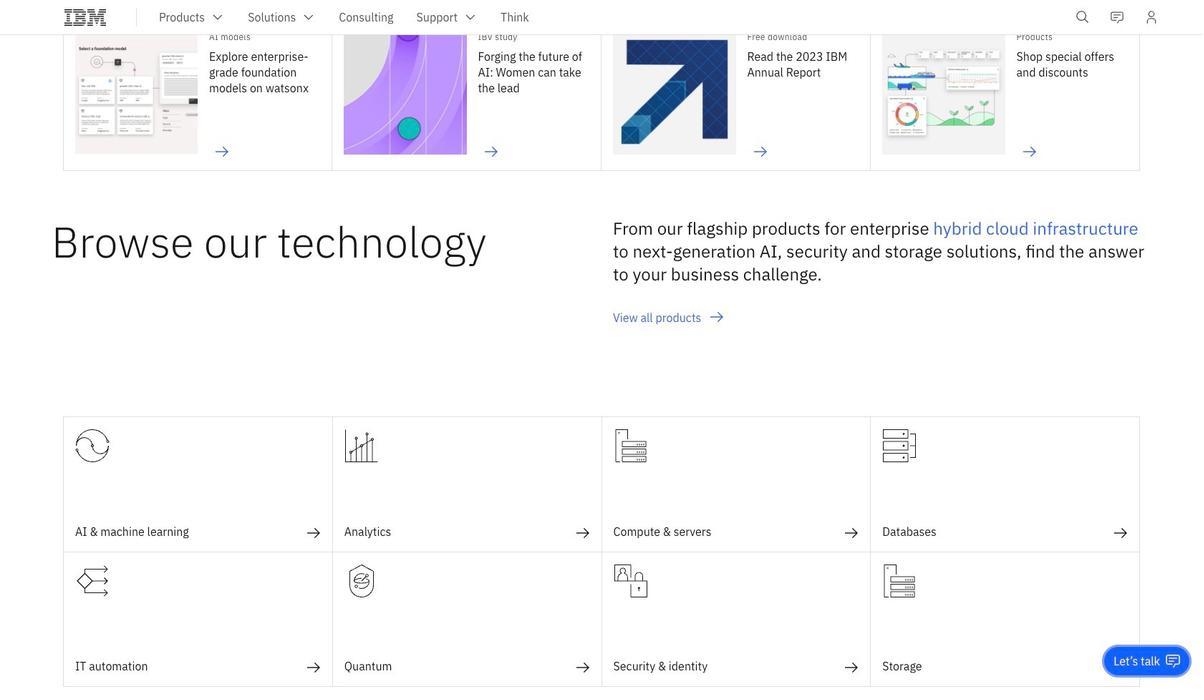 Task type: locate. For each thing, give the bounding box(es) containing it.
let's talk element
[[1114, 654, 1160, 670]]



